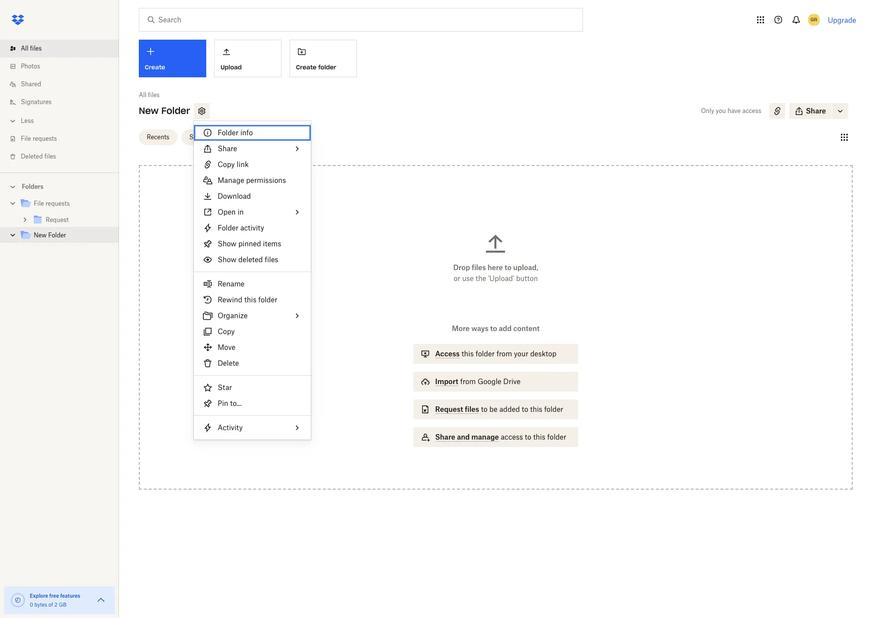 Task type: vqa. For each thing, say whether or not it's contained in the screenshot.


Task type: describe. For each thing, give the bounding box(es) containing it.
star
[[218, 383, 232, 392]]

only
[[701, 107, 715, 115]]

0 vertical spatial all files link
[[8, 40, 119, 58]]

1 vertical spatial all
[[139, 91, 147, 99]]

starred button
[[181, 129, 219, 145]]

this inside rewind this folder 'menu item'
[[244, 296, 257, 304]]

0 vertical spatial file requests link
[[8, 130, 119, 148]]

download menu item
[[194, 189, 311, 204]]

folder down folders button
[[48, 232, 66, 239]]

import from google drive
[[435, 378, 521, 386]]

1 horizontal spatial from
[[497, 350, 512, 358]]

folder activity
[[218, 224, 264, 232]]

pin to...
[[218, 399, 242, 408]]

starred
[[189, 133, 211, 141]]

all files inside list item
[[21, 45, 42, 52]]

0 vertical spatial requests
[[33, 135, 57, 142]]

permissions
[[246, 176, 286, 185]]

pinned
[[238, 240, 261, 248]]

all files list item
[[0, 40, 119, 58]]

add
[[499, 324, 512, 333]]

signatures
[[21, 98, 52, 106]]

the
[[476, 274, 486, 283]]

download
[[218, 192, 251, 200]]

show for show pinned items
[[218, 240, 237, 248]]

info
[[240, 128, 253, 137]]

share and manage access to this folder
[[435, 433, 567, 442]]

your
[[514, 350, 529, 358]]

access this folder from your desktop
[[435, 350, 557, 358]]

drop
[[454, 263, 470, 272]]

rewind
[[218, 296, 243, 304]]

show pinned items menu item
[[194, 236, 311, 252]]

upgrade
[[828, 16, 857, 24]]

gb
[[59, 602, 67, 608]]

shared link
[[8, 75, 119, 93]]

added
[[500, 405, 520, 414]]

request
[[435, 405, 463, 414]]

less image
[[8, 116, 18, 126]]

activity
[[218, 424, 243, 432]]

folder inside 'menu item'
[[218, 224, 239, 232]]

open
[[218, 208, 236, 216]]

button
[[516, 274, 538, 283]]

folder info menu item
[[194, 125, 311, 141]]

to inside drop files here to upload, or use the 'upload' button
[[505, 263, 512, 272]]

deleted
[[21, 153, 43, 160]]

share inside share button
[[806, 107, 826, 115]]

use
[[462, 274, 474, 283]]

or
[[454, 274, 461, 283]]

copy link
[[218, 160, 249, 169]]

files inside list item
[[30, 45, 42, 52]]

folder activity menu item
[[194, 220, 311, 236]]

have
[[728, 107, 741, 115]]

and
[[457, 433, 470, 442]]

list containing all files
[[0, 34, 119, 173]]

rewind this folder
[[218, 296, 277, 304]]

manage permissions menu item
[[194, 173, 311, 189]]

explore
[[30, 593, 48, 599]]

deleted files
[[21, 153, 56, 160]]

move menu item
[[194, 340, 311, 356]]

bytes
[[34, 602, 47, 608]]

in
[[238, 208, 244, 216]]

more ways to add content element
[[412, 323, 581, 457]]

new inside group
[[34, 232, 47, 239]]

photos
[[21, 63, 40, 70]]

open in menu item
[[194, 204, 311, 220]]

items
[[263, 240, 281, 248]]

of
[[49, 602, 53, 608]]

open in
[[218, 208, 244, 216]]

all inside list item
[[21, 45, 28, 52]]

move
[[218, 343, 236, 352]]

files right deleted
[[44, 153, 56, 160]]

upload,
[[513, 263, 539, 272]]

rename menu item
[[194, 276, 311, 292]]

new folder link
[[20, 229, 111, 243]]

copy link menu item
[[194, 157, 311, 173]]

show deleted files
[[218, 255, 279, 264]]

delete menu item
[[194, 356, 311, 372]]

1 vertical spatial from
[[460, 378, 476, 386]]

more ways to add content
[[452, 324, 540, 333]]

activity menu item
[[194, 420, 311, 436]]

0
[[30, 602, 33, 608]]

0 vertical spatial file requests
[[21, 135, 57, 142]]

explore free features 0 bytes of 2 gb
[[30, 593, 80, 608]]

you
[[716, 107, 726, 115]]

1 horizontal spatial file
[[34, 200, 44, 207]]

folder settings image
[[196, 105, 208, 117]]

create
[[296, 63, 317, 71]]

quota usage element
[[10, 593, 26, 609]]

to left be
[[481, 405, 488, 414]]

more
[[452, 324, 470, 333]]

signatures link
[[8, 93, 119, 111]]

2
[[54, 602, 58, 608]]

share inside share menu item
[[218, 144, 237, 153]]



Task type: locate. For each thing, give the bounding box(es) containing it.
0 vertical spatial new
[[139, 105, 159, 117]]

1 horizontal spatial new folder
[[139, 105, 190, 117]]

organize menu item
[[194, 308, 311, 324]]

copy inside copy link menu item
[[218, 160, 235, 169]]

deleted
[[238, 255, 263, 264]]

access for have
[[743, 107, 762, 115]]

files up recents
[[148, 91, 160, 99]]

copy up move at the left bottom of the page
[[218, 327, 235, 336]]

1 vertical spatial new
[[34, 232, 47, 239]]

files inside more ways to add content element
[[465, 405, 479, 414]]

show down folder activity at the left
[[218, 240, 237, 248]]

file requests inside group
[[34, 200, 70, 207]]

folder left info
[[218, 128, 239, 137]]

list
[[0, 34, 119, 173]]

new up recents
[[139, 105, 159, 117]]

this right added
[[530, 405, 543, 414]]

file down folders
[[34, 200, 44, 207]]

all files up the photos
[[21, 45, 42, 52]]

folders
[[22, 183, 43, 191]]

group containing file requests
[[0, 194, 119, 251]]

upgrade link
[[828, 16, 857, 24]]

show for show deleted files
[[218, 255, 237, 264]]

all files
[[21, 45, 42, 52], [139, 91, 160, 99]]

drive
[[504, 378, 521, 386]]

1 horizontal spatial access
[[743, 107, 762, 115]]

pin to... menu item
[[194, 396, 311, 412]]

share inside more ways to add content element
[[435, 433, 456, 442]]

manage
[[472, 433, 499, 442]]

this down request files to be added to this folder
[[534, 433, 546, 442]]

file requests down folders button
[[34, 200, 70, 207]]

1 vertical spatial access
[[501, 433, 523, 442]]

1 vertical spatial new folder
[[34, 232, 66, 239]]

from
[[497, 350, 512, 358], [460, 378, 476, 386]]

0 horizontal spatial access
[[501, 433, 523, 442]]

all files link up shared link
[[8, 40, 119, 58]]

content
[[514, 324, 540, 333]]

1 vertical spatial share
[[218, 144, 237, 153]]

from left your at the right bottom of the page
[[497, 350, 512, 358]]

all files link
[[8, 40, 119, 58], [139, 90, 160, 100]]

be
[[490, 405, 498, 414]]

requests down folders button
[[46, 200, 70, 207]]

manage permissions
[[218, 176, 286, 185]]

requests up deleted files
[[33, 135, 57, 142]]

all
[[21, 45, 28, 52], [139, 91, 147, 99]]

to right added
[[522, 405, 529, 414]]

folder down open
[[218, 224, 239, 232]]

new
[[139, 105, 159, 117], [34, 232, 47, 239]]

all up recents button
[[139, 91, 147, 99]]

this right access
[[462, 350, 474, 358]]

1 vertical spatial file requests
[[34, 200, 70, 207]]

manage
[[218, 176, 244, 185]]

organize
[[218, 312, 248, 320]]

folder info
[[218, 128, 253, 137]]

create folder button
[[290, 40, 357, 77]]

copy
[[218, 160, 235, 169], [218, 327, 235, 336]]

0 horizontal spatial from
[[460, 378, 476, 386]]

rename
[[218, 280, 245, 288]]

less
[[21, 117, 34, 125]]

desktop
[[531, 350, 557, 358]]

0 horizontal spatial share
[[218, 144, 237, 153]]

file requests link up deleted files
[[8, 130, 119, 148]]

1 horizontal spatial all files
[[139, 91, 160, 99]]

1 horizontal spatial all
[[139, 91, 147, 99]]

share button
[[790, 103, 832, 119]]

to
[[505, 263, 512, 272], [490, 324, 497, 333], [481, 405, 488, 414], [522, 405, 529, 414], [525, 433, 532, 442]]

all files link up recents
[[139, 90, 160, 100]]

access inside more ways to add content element
[[501, 433, 523, 442]]

all up the photos
[[21, 45, 28, 52]]

show left the deleted at the left
[[218, 255, 237, 264]]

0 horizontal spatial file
[[21, 135, 31, 142]]

dropbox image
[[8, 10, 28, 30]]

new down folders
[[34, 232, 47, 239]]

file requests link down folders button
[[20, 197, 111, 211]]

access right manage
[[501, 433, 523, 442]]

rewind this folder menu item
[[194, 292, 311, 308]]

show pinned items
[[218, 240, 281, 248]]

0 vertical spatial new folder
[[139, 105, 190, 117]]

show inside 'show pinned items' menu item
[[218, 240, 237, 248]]

pin
[[218, 399, 228, 408]]

0 vertical spatial all
[[21, 45, 28, 52]]

1 vertical spatial show
[[218, 255, 237, 264]]

to right here
[[505, 263, 512, 272]]

1 vertical spatial file
[[34, 200, 44, 207]]

photos link
[[8, 58, 119, 75]]

2 vertical spatial share
[[435, 433, 456, 442]]

1 horizontal spatial new
[[139, 105, 159, 117]]

ways
[[472, 324, 489, 333]]

file
[[21, 135, 31, 142], [34, 200, 44, 207]]

folder
[[318, 63, 336, 71], [258, 296, 277, 304], [476, 350, 495, 358], [545, 405, 564, 414], [548, 433, 567, 442]]

to left the add
[[490, 324, 497, 333]]

from right 'import'
[[460, 378, 476, 386]]

google
[[478, 378, 502, 386]]

import
[[435, 378, 459, 386]]

0 vertical spatial access
[[743, 107, 762, 115]]

requests
[[33, 135, 57, 142], [46, 200, 70, 207]]

folder inside 'menu item'
[[258, 296, 277, 304]]

files inside menu item
[[265, 255, 279, 264]]

copy for copy link
[[218, 160, 235, 169]]

0 horizontal spatial all files
[[21, 45, 42, 52]]

share
[[806, 107, 826, 115], [218, 144, 237, 153], [435, 433, 456, 442]]

show deleted files menu item
[[194, 252, 311, 268]]

0 horizontal spatial all
[[21, 45, 28, 52]]

0 vertical spatial from
[[497, 350, 512, 358]]

only you have access
[[701, 107, 762, 115]]

files inside drop files here to upload, or use the 'upload' button
[[472, 263, 486, 272]]

0 vertical spatial share
[[806, 107, 826, 115]]

copy left link
[[218, 160, 235, 169]]

1 show from the top
[[218, 240, 237, 248]]

access for manage
[[501, 433, 523, 442]]

request files to be added to this folder
[[435, 405, 564, 414]]

this down rename menu item
[[244, 296, 257, 304]]

0 horizontal spatial new folder
[[34, 232, 66, 239]]

file down less
[[21, 135, 31, 142]]

features
[[60, 593, 80, 599]]

here
[[488, 263, 503, 272]]

show
[[218, 240, 237, 248], [218, 255, 237, 264]]

link
[[237, 160, 249, 169]]

0 horizontal spatial new
[[34, 232, 47, 239]]

access
[[435, 350, 460, 358]]

files down items
[[265, 255, 279, 264]]

2 copy from the top
[[218, 327, 235, 336]]

1 copy from the top
[[218, 160, 235, 169]]

1 horizontal spatial share
[[435, 433, 456, 442]]

0 vertical spatial all files
[[21, 45, 42, 52]]

files left be
[[465, 405, 479, 414]]

1 vertical spatial all files link
[[139, 90, 160, 100]]

activity
[[240, 224, 264, 232]]

all files up recents
[[139, 91, 160, 99]]

0 horizontal spatial all files link
[[8, 40, 119, 58]]

file requests link
[[8, 130, 119, 148], [20, 197, 111, 211]]

show inside show deleted files menu item
[[218, 255, 237, 264]]

drop files here to upload, or use the 'upload' button
[[454, 263, 539, 283]]

this
[[244, 296, 257, 304], [462, 350, 474, 358], [530, 405, 543, 414], [534, 433, 546, 442]]

shared
[[21, 80, 41, 88]]

files
[[30, 45, 42, 52], [148, 91, 160, 99], [44, 153, 56, 160], [265, 255, 279, 264], [472, 263, 486, 272], [465, 405, 479, 414]]

star menu item
[[194, 380, 311, 396]]

create folder
[[296, 63, 336, 71]]

folders button
[[0, 179, 119, 194]]

folder left folder settings image
[[161, 105, 190, 117]]

to down request files to be added to this folder
[[525, 433, 532, 442]]

access
[[743, 107, 762, 115], [501, 433, 523, 442]]

'upload'
[[488, 274, 515, 283]]

1 vertical spatial file requests link
[[20, 197, 111, 211]]

access right have
[[743, 107, 762, 115]]

copy for copy
[[218, 327, 235, 336]]

2 horizontal spatial share
[[806, 107, 826, 115]]

folder inside menu item
[[218, 128, 239, 137]]

recents
[[147, 133, 169, 141]]

0 vertical spatial show
[[218, 240, 237, 248]]

1 vertical spatial all files
[[139, 91, 160, 99]]

delete
[[218, 359, 239, 368]]

files up the photos
[[30, 45, 42, 52]]

files up the the
[[472, 263, 486, 272]]

file requests
[[21, 135, 57, 142], [34, 200, 70, 207]]

0 vertical spatial file
[[21, 135, 31, 142]]

file requests up deleted files
[[21, 135, 57, 142]]

2 show from the top
[[218, 255, 237, 264]]

new folder inside 'new folder' link
[[34, 232, 66, 239]]

free
[[49, 593, 59, 599]]

to...
[[230, 399, 242, 408]]

group
[[0, 194, 119, 251]]

1 horizontal spatial all files link
[[139, 90, 160, 100]]

recents button
[[139, 129, 177, 145]]

deleted files link
[[8, 148, 119, 166]]

1 vertical spatial requests
[[46, 200, 70, 207]]

1 vertical spatial copy
[[218, 327, 235, 336]]

share menu item
[[194, 141, 311, 157]]

copy menu item
[[194, 324, 311, 340]]

folder inside button
[[318, 63, 336, 71]]

0 vertical spatial copy
[[218, 160, 235, 169]]

copy inside 'copy' menu item
[[218, 327, 235, 336]]



